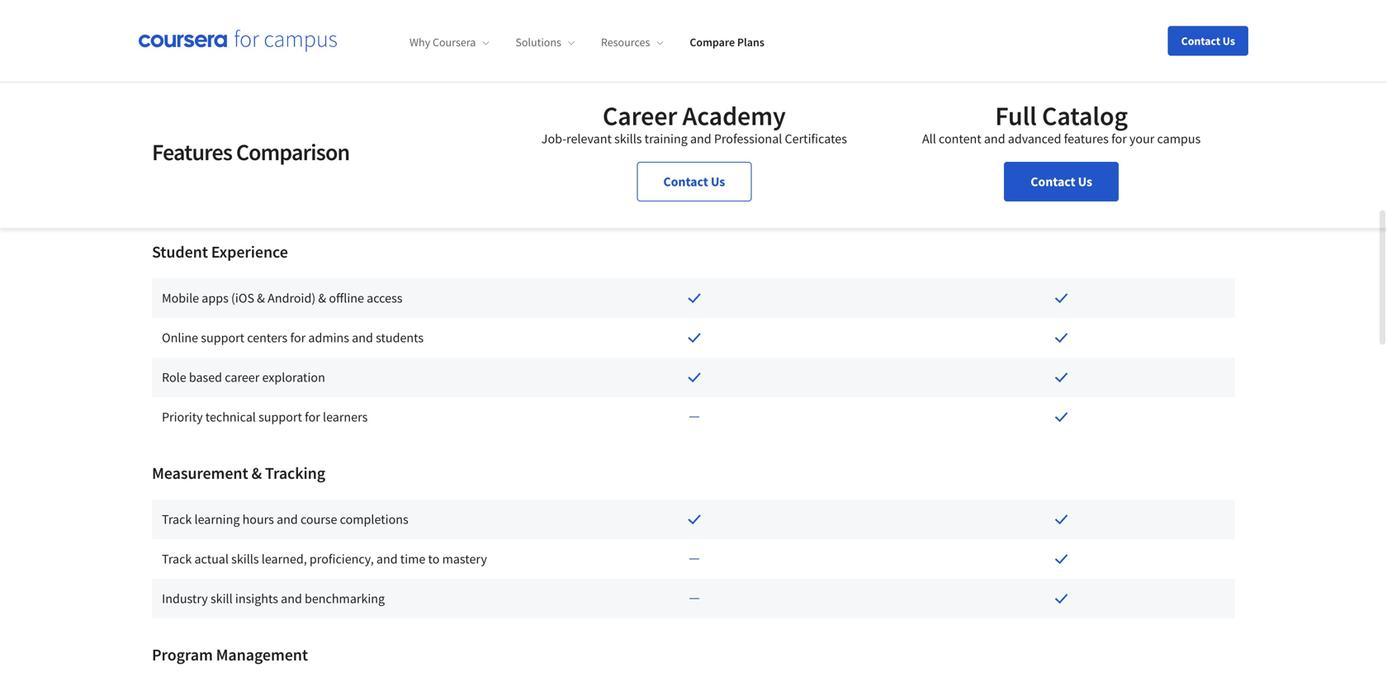 Task type: vqa. For each thing, say whether or not it's contained in the screenshot.
1st Plagiarism from the top
yes



Task type: locate. For each thing, give the bounding box(es) containing it.
copy
[[298, 29, 324, 45]]

2 vertical spatial for
[[305, 409, 320, 425]]

and right admins on the left of the page
[[352, 330, 373, 346]]

features comparison
[[152, 138, 350, 166]]

proficiency,
[[310, 551, 374, 567]]

plagiarism
[[162, 69, 220, 85], [162, 148, 220, 164]]

1 horizontal spatial contact us link
[[1005, 162, 1119, 202]]

mastery
[[442, 551, 487, 567]]

coursera for campus image
[[139, 29, 337, 52]]

in
[[271, 69, 281, 85]]

job-
[[542, 131, 567, 147]]

experience
[[211, 242, 288, 262]]

course
[[301, 511, 337, 528]]

2 contact us link from the left
[[1005, 162, 1119, 202]]

online
[[162, 330, 198, 346]]

(ios
[[231, 290, 254, 306]]

benchmarking
[[305, 591, 385, 607]]

url
[[205, 29, 228, 45]]

your
[[1130, 131, 1155, 147]]

contact inside contact us button
[[1182, 33, 1221, 48]]

and
[[274, 29, 295, 45], [691, 131, 712, 147], [985, 131, 1006, 147], [352, 330, 373, 346], [277, 511, 298, 528], [377, 551, 398, 567], [281, 591, 302, 607]]

learned,
[[262, 551, 307, 567]]

track left actual
[[162, 551, 192, 567]]

and right training
[[691, 131, 712, 147]]

and right content at the right
[[985, 131, 1006, 147]]

compare
[[690, 35, 735, 50]]

1 plagiarism from the top
[[162, 69, 220, 85]]

track actual skills learned, proficiency, and time to mastery
[[162, 551, 487, 567]]

2 track from the top
[[162, 551, 192, 567]]

1 horizontal spatial skills
[[615, 131, 642, 147]]

0 vertical spatial skills
[[615, 131, 642, 147]]

mobile apps (ios & android) & offline access
[[162, 290, 403, 306]]

completions
[[340, 511, 409, 528]]

contact
[[1182, 33, 1221, 48], [664, 173, 709, 190], [1031, 173, 1076, 190]]

1 horizontal spatial contact
[[1031, 173, 1076, 190]]

based
[[189, 369, 222, 386]]

track left learning
[[162, 511, 192, 528]]

skills left training
[[615, 131, 642, 147]]

support down apps
[[201, 330, 245, 346]]

insights
[[235, 591, 278, 607]]

contact us
[[1182, 33, 1236, 48], [664, 173, 725, 190], [1031, 173, 1093, 190]]

student experience
[[152, 242, 288, 262]]

plagiarism left detection
[[162, 148, 220, 164]]

to
[[428, 551, 440, 567]]

compare plans link
[[690, 35, 765, 50]]

skills right actual
[[231, 551, 259, 567]]

2 horizontal spatial us
[[1223, 33, 1236, 48]]

program
[[152, 645, 213, 665]]

time
[[400, 551, 426, 567]]

contact us link
[[637, 162, 752, 202], [1005, 162, 1119, 202]]

for inside full catalog all content and advanced features for your campus
[[1112, 131, 1127, 147]]

for left your
[[1112, 131, 1127, 147]]

career
[[603, 99, 678, 132]]

for right centers
[[290, 330, 306, 346]]

plagiarism tracking in gradebook
[[162, 69, 345, 85]]

track
[[162, 511, 192, 528], [162, 551, 192, 567]]

why coursera link
[[410, 35, 489, 50]]

exploration
[[262, 369, 325, 386]]

career
[[225, 369, 260, 386]]

certificates
[[785, 131, 847, 147]]

1 horizontal spatial support
[[259, 409, 302, 425]]

resources
[[601, 35, 650, 50]]

1 vertical spatial for
[[290, 330, 306, 346]]

priority technical support for learners
[[162, 409, 368, 425]]

technical
[[205, 409, 256, 425]]

&
[[257, 290, 265, 306], [318, 290, 326, 306], [252, 463, 262, 484]]

management
[[216, 645, 308, 665]]

contact us link down features
[[1005, 162, 1119, 202]]

us
[[1223, 33, 1236, 48], [711, 173, 725, 190], [1078, 173, 1093, 190]]

skills
[[615, 131, 642, 147], [231, 551, 259, 567]]

0 horizontal spatial contact us
[[664, 173, 725, 190]]

0 vertical spatial plagiarism
[[162, 69, 220, 85]]

support down exploration
[[259, 409, 302, 425]]

us inside button
[[1223, 33, 1236, 48]]

contact us link down training
[[637, 162, 752, 202]]

career academy job-relevant skills training and professional certificates
[[542, 99, 847, 147]]

role based career exploration
[[162, 369, 325, 386]]

priority
[[162, 409, 203, 425]]

2 plagiarism from the top
[[162, 148, 220, 164]]

0 vertical spatial track
[[162, 511, 192, 528]]

1 vertical spatial support
[[259, 409, 302, 425]]

plagiarism down disable
[[162, 69, 220, 85]]

0 horizontal spatial contact us link
[[637, 162, 752, 202]]

measurement & tracking
[[152, 463, 326, 484]]

full catalog all content and advanced features for your campus
[[923, 99, 1201, 147]]

2 horizontal spatial contact us
[[1182, 33, 1236, 48]]

role
[[162, 369, 186, 386]]

content
[[939, 131, 982, 147]]

students
[[376, 330, 424, 346]]

support
[[201, 330, 245, 346], [259, 409, 302, 425]]

for
[[1112, 131, 1127, 147], [290, 330, 306, 346], [305, 409, 320, 425]]

0 horizontal spatial skills
[[231, 551, 259, 567]]

1 track from the top
[[162, 511, 192, 528]]

0 vertical spatial for
[[1112, 131, 1127, 147]]

2 horizontal spatial contact
[[1182, 33, 1221, 48]]

sharing
[[230, 29, 272, 45]]

full
[[996, 99, 1037, 132]]

for left learners
[[305, 409, 320, 425]]

1 vertical spatial plagiarism
[[162, 148, 220, 164]]

1 vertical spatial track
[[162, 551, 192, 567]]

0 horizontal spatial support
[[201, 330, 245, 346]]



Task type: describe. For each thing, give the bounding box(es) containing it.
reviews
[[368, 29, 411, 45]]

0 horizontal spatial us
[[711, 173, 725, 190]]

skill
[[211, 591, 233, 607]]

0 vertical spatial support
[[201, 330, 245, 346]]

relevant
[[567, 131, 612, 147]]

1 horizontal spatial contact us
[[1031, 173, 1093, 190]]

detection
[[223, 148, 276, 164]]

track for track actual skills learned, proficiency, and time to mastery
[[162, 551, 192, 567]]

program management
[[152, 645, 308, 665]]

hours
[[243, 511, 274, 528]]

plans
[[737, 35, 765, 50]]

solutions link
[[516, 35, 575, 50]]

centers
[[247, 330, 288, 346]]

actual
[[195, 551, 229, 567]]

plagiarism detection through turnitin
[[162, 148, 369, 164]]

tracking
[[265, 463, 326, 484]]

peer
[[341, 29, 366, 45]]

1 contact us link from the left
[[637, 162, 752, 202]]

skills inside career academy job-relevant skills training and professional certificates
[[615, 131, 642, 147]]

industry
[[162, 591, 208, 607]]

1 horizontal spatial us
[[1078, 173, 1093, 190]]

1 vertical spatial skills
[[231, 551, 259, 567]]

for for online support centers for admins and students
[[290, 330, 306, 346]]

apps
[[202, 290, 229, 306]]

and inside career academy job-relevant skills training and professional certificates
[[691, 131, 712, 147]]

through
[[278, 148, 323, 164]]

track learning hours and course completions
[[162, 511, 409, 528]]

why
[[410, 35, 430, 50]]

professional
[[714, 131, 783, 147]]

training
[[645, 131, 688, 147]]

for for priority technical support for learners
[[305, 409, 320, 425]]

coursera
[[433, 35, 476, 50]]

& left tracking
[[252, 463, 262, 484]]

measurement
[[152, 463, 248, 484]]

academy
[[683, 99, 786, 132]]

features
[[1064, 131, 1109, 147]]

industry skill insights and benchmarking
[[162, 591, 385, 607]]

turnitin
[[325, 148, 369, 164]]

compare plans
[[690, 35, 765, 50]]

plagiarism for plagiarism tracking in gradebook
[[162, 69, 220, 85]]

and right insights
[[281, 591, 302, 607]]

offline
[[329, 290, 364, 306]]

comparison
[[236, 138, 350, 166]]

and inside full catalog all content and advanced features for your campus
[[985, 131, 1006, 147]]

& left offline at the left top of page
[[318, 290, 326, 306]]

and right hours
[[277, 511, 298, 528]]

disable url sharing and copy of peer reviews
[[162, 29, 411, 45]]

campus
[[1158, 131, 1201, 147]]

online support centers for admins and students
[[162, 330, 424, 346]]

all
[[923, 131, 937, 147]]

advanced
[[1008, 131, 1062, 147]]

& right the (ios
[[257, 290, 265, 306]]

track for track learning hours and course completions
[[162, 511, 192, 528]]

and left time
[[377, 551, 398, 567]]

learning
[[195, 511, 240, 528]]

solutions
[[516, 35, 562, 50]]

student
[[152, 242, 208, 262]]

gradebook
[[284, 69, 345, 85]]

disable
[[162, 29, 203, 45]]

android)
[[268, 290, 316, 306]]

and left copy
[[274, 29, 295, 45]]

access
[[367, 290, 403, 306]]

mobile
[[162, 290, 199, 306]]

admins
[[308, 330, 349, 346]]

why coursera
[[410, 35, 476, 50]]

0 horizontal spatial contact
[[664, 173, 709, 190]]

resources link
[[601, 35, 664, 50]]

catalog
[[1042, 99, 1128, 132]]

contact us inside contact us button
[[1182, 33, 1236, 48]]

plagiarism for plagiarism detection through turnitin
[[162, 148, 220, 164]]

tracking
[[223, 69, 268, 85]]

learners
[[323, 409, 368, 425]]

features
[[152, 138, 232, 166]]

contact us button
[[1169, 26, 1249, 56]]

of
[[327, 29, 338, 45]]



